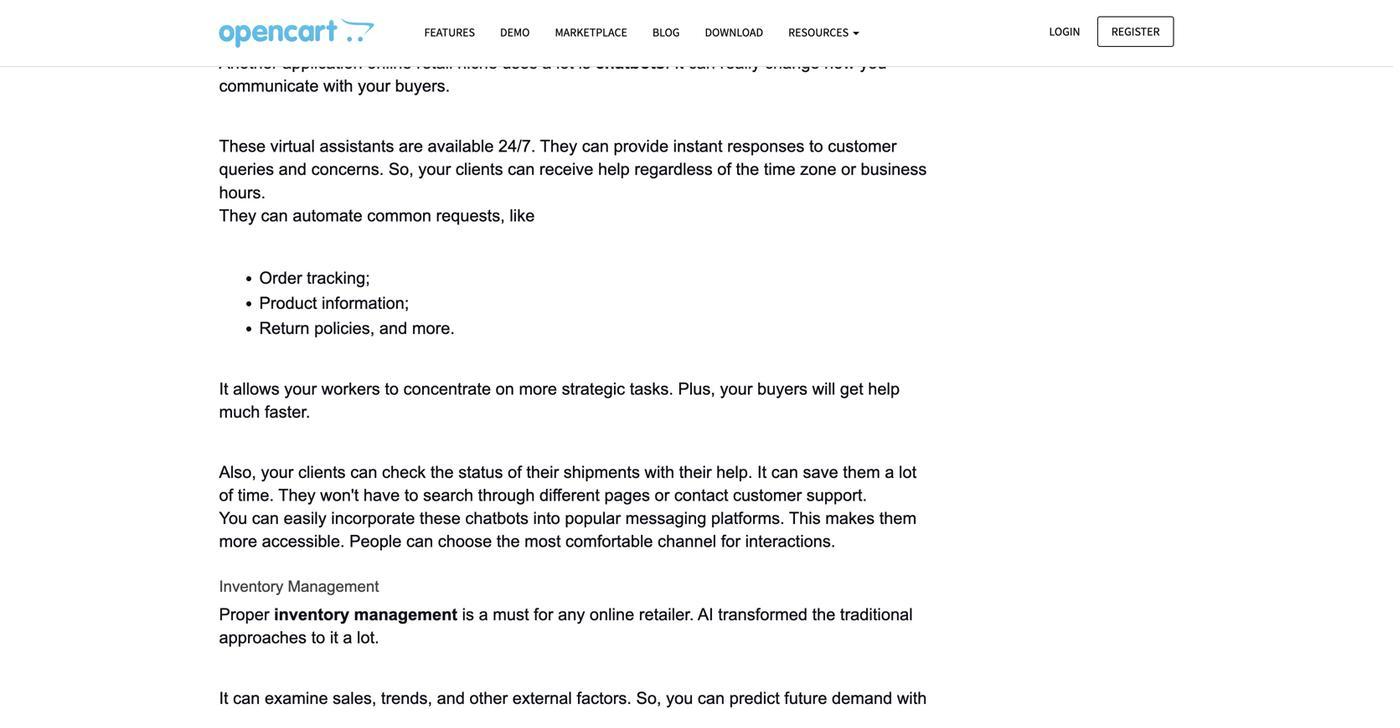 Task type: vqa. For each thing, say whether or not it's contained in the screenshot.


Task type: locate. For each thing, give the bounding box(es) containing it.
so, inside these virtual assistants are available 24/7. they can provide instant responses to customer queries and concerns. so, your clients can receive help regardless of the time zone or business hours. they can automate common requests, like
[[389, 160, 414, 179]]

they up easily at the left of the page
[[278, 487, 316, 505]]

can left the save in the bottom right of the page
[[772, 463, 799, 482]]

1 vertical spatial customer
[[733, 487, 802, 505]]

0 horizontal spatial online
[[367, 54, 412, 72]]

1 vertical spatial more
[[219, 533, 257, 551]]

most
[[525, 533, 561, 551]]

is left the must
[[462, 606, 474, 624]]

blog link
[[640, 18, 693, 47]]

0 horizontal spatial or
[[655, 487, 670, 505]]

change
[[765, 54, 820, 72]]

chatbots inside also, your clients can check the status of their shipments with their help. it can save them a lot of time. they won't have to search through different pages or contact customer support. you can easily incorporate these chatbots into popular messaging platforms. this makes them more accessible. people can choose the most comfortable channel for interactions.
[[465, 510, 529, 528]]

clients inside these virtual assistants are available 24/7. they can provide instant responses to customer queries and concerns. so, your clients can receive help regardless of the time zone or business hours. they can automate common requests, like
[[456, 160, 503, 179]]

order tracking; product information; return policies, and more.
[[259, 269, 455, 338]]

or inside these virtual assistants are available 24/7. they can provide instant responses to customer queries and concerns. so, your clients can receive help regardless of the time zone or business hours. they can automate common requests, like
[[842, 160, 856, 179]]

clients inside also, your clients can check the status of their shipments with their help. it can save them a lot of time. they won't have to search through different pages or contact customer support. you can easily incorporate these chatbots into popular messaging platforms. this makes them more accessible. people can choose the most comfortable channel for interactions.
[[298, 463, 346, 482]]

0 vertical spatial or
[[842, 160, 856, 179]]

to
[[810, 137, 824, 156], [385, 380, 399, 398], [405, 487, 419, 505], [311, 629, 325, 648]]

0 vertical spatial for
[[721, 533, 741, 551]]

your
[[358, 77, 391, 95], [419, 160, 451, 179], [284, 380, 317, 398], [720, 380, 753, 398], [261, 463, 294, 482]]

1 horizontal spatial they
[[278, 487, 316, 505]]

can up have
[[350, 463, 378, 482]]

0 vertical spatial clients
[[456, 160, 503, 179]]

transformed
[[718, 606, 808, 624]]

0 horizontal spatial is
[[462, 606, 474, 624]]

0 vertical spatial they
[[540, 137, 578, 156]]

their up 'contact'
[[679, 463, 712, 482]]

them up the support.
[[843, 463, 881, 482]]

uses
[[502, 54, 538, 72]]

can
[[689, 54, 716, 72], [582, 137, 609, 156], [508, 160, 535, 179], [261, 206, 288, 225], [350, 463, 378, 482], [772, 463, 799, 482], [252, 510, 279, 528], [406, 533, 433, 551], [233, 690, 260, 708], [698, 690, 725, 708]]

these virtual assistants are available 24/7. they can provide instant responses to customer queries and concerns. so, your clients can receive help regardless of the time zone or business hours. they can automate common requests, like
[[219, 137, 932, 225]]

and inside these virtual assistants are available 24/7. they can provide instant responses to customer queries and concerns. so, your clients can receive help regardless of the time zone or business hours. they can automate common requests, like
[[279, 160, 307, 179]]

0 vertical spatial of
[[718, 160, 732, 179]]

them right makes
[[880, 510, 917, 528]]

clients down available
[[456, 160, 503, 179]]

comfortable
[[566, 533, 653, 551]]

it right .
[[675, 54, 684, 72]]

0 horizontal spatial so,
[[389, 160, 414, 179]]

with inside . it can really change how you communicate with your buyers.
[[323, 77, 353, 95]]

it allows your workers to concentrate on more strategic tasks. plus, your buyers will get help much faster.
[[219, 380, 905, 421]]

1 horizontal spatial more
[[519, 380, 557, 398]]

and left the other
[[437, 690, 465, 708]]

it inside also, your clients can check the status of their shipments with their help. it can save them a lot of time. they won't have to search through different pages or contact customer support. you can easily incorporate these chatbots into popular messaging platforms. this makes them more accessible. people can choose the most comfortable channel for interactions.
[[758, 463, 767, 482]]

1 vertical spatial clients
[[298, 463, 346, 482]]

return
[[259, 319, 310, 338]]

1 horizontal spatial their
[[679, 463, 712, 482]]

more inside it allows your workers to concentrate on more strategic tasks. plus, your buyers will get help much faster.
[[519, 380, 557, 398]]

it inside the it can examine sales, trends, and other external factors. so, you can predict future demand with
[[219, 690, 228, 708]]

1 horizontal spatial help
[[868, 380, 900, 398]]

order
[[259, 269, 302, 287]]

online right any
[[590, 606, 635, 624]]

0 vertical spatial with
[[323, 77, 353, 95]]

1 horizontal spatial lot
[[899, 463, 917, 482]]

popular
[[565, 510, 621, 528]]

help inside it allows your workers to concentrate on more strategic tasks. plus, your buyers will get help much faster.
[[868, 380, 900, 398]]

more right on
[[519, 380, 557, 398]]

it right help.
[[758, 463, 767, 482]]

0 vertical spatial lot
[[556, 54, 574, 72]]

with down "application"
[[323, 77, 353, 95]]

0 horizontal spatial and
[[279, 160, 307, 179]]

1 vertical spatial lot
[[899, 463, 917, 482]]

and
[[279, 160, 307, 179], [380, 319, 408, 338], [437, 690, 465, 708]]

1 horizontal spatial customer
[[828, 137, 897, 156]]

chatbots down 'blog' link
[[596, 54, 665, 72]]

1 vertical spatial and
[[380, 319, 408, 338]]

workers
[[322, 380, 380, 398]]

customer up business
[[828, 137, 897, 156]]

their up 'different' on the bottom of page
[[527, 463, 559, 482]]

these
[[420, 510, 461, 528]]

to up zone
[[810, 137, 824, 156]]

of down instant
[[718, 160, 732, 179]]

0 horizontal spatial customer
[[733, 487, 802, 505]]

1 vertical spatial of
[[508, 463, 522, 482]]

can down 24/7.
[[508, 160, 535, 179]]

can right .
[[689, 54, 716, 72]]

retail
[[417, 54, 453, 72]]

2 horizontal spatial with
[[897, 690, 927, 708]]

0 vertical spatial help
[[598, 160, 630, 179]]

much
[[219, 403, 260, 421]]

you inside the it can examine sales, trends, and other external factors. so, you can predict future demand with
[[666, 690, 693, 708]]

virtual
[[270, 137, 315, 156]]

zone
[[801, 160, 837, 179]]

2 vertical spatial they
[[278, 487, 316, 505]]

get
[[840, 380, 864, 398]]

with up pages
[[645, 463, 675, 482]]

0 horizontal spatial for
[[534, 606, 554, 624]]

help right get
[[868, 380, 900, 398]]

their
[[527, 463, 559, 482], [679, 463, 712, 482]]

1 horizontal spatial or
[[842, 160, 856, 179]]

0 horizontal spatial of
[[219, 487, 233, 505]]

customer inside these virtual assistants are available 24/7. they can provide instant responses to customer queries and concerns. so, your clients can receive help regardless of the time zone or business hours. they can automate common requests, like
[[828, 137, 897, 156]]

to right workers
[[385, 380, 399, 398]]

1 horizontal spatial clients
[[456, 160, 503, 179]]

customer up platforms.
[[733, 487, 802, 505]]

to down 'check'
[[405, 487, 419, 505]]

management
[[354, 606, 458, 624]]

1 horizontal spatial so,
[[637, 690, 662, 708]]

chatbots down through at the left bottom
[[465, 510, 529, 528]]

clients up the won't
[[298, 463, 346, 482]]

1 horizontal spatial you
[[860, 54, 887, 72]]

can left predict
[[698, 690, 725, 708]]

for left any
[[534, 606, 554, 624]]

tracking;
[[307, 269, 370, 287]]

a inside also, your clients can check the status of their shipments with their help. it can save them a lot of time. they won't have to search through different pages or contact customer support. you can easily incorporate these chatbots into popular messaging platforms. this makes them more accessible. people can choose the most comfortable channel for interactions.
[[885, 463, 895, 482]]

or right zone
[[842, 160, 856, 179]]

faster.
[[265, 403, 310, 421]]

login
[[1050, 24, 1081, 39]]

2 vertical spatial with
[[897, 690, 927, 708]]

you right the how
[[860, 54, 887, 72]]

24/7.
[[499, 137, 536, 156]]

your inside . it can really change how you communicate with your buyers.
[[358, 77, 391, 95]]

0 vertical spatial chatbots
[[596, 54, 665, 72]]

0 horizontal spatial chatbots
[[465, 510, 529, 528]]

is down marketplace link
[[579, 54, 591, 72]]

is inside is a must for any online retailer. ai transformed the traditional approaches to it a lot.
[[462, 606, 474, 624]]

0 vertical spatial you
[[860, 54, 887, 72]]

have
[[364, 487, 400, 505]]

help
[[598, 160, 630, 179], [868, 380, 900, 398]]

2 horizontal spatial and
[[437, 690, 465, 708]]

0 vertical spatial is
[[579, 54, 591, 72]]

0 horizontal spatial help
[[598, 160, 630, 179]]

can down the time.
[[252, 510, 279, 528]]

online up buyers.
[[367, 54, 412, 72]]

assistants
[[320, 137, 394, 156]]

concentrate
[[404, 380, 491, 398]]

external
[[513, 690, 572, 708]]

more down you
[[219, 533, 257, 551]]

lot inside also, your clients can check the status of their shipments with their help. it can save them a lot of time. they won't have to search through different pages or contact customer support. you can easily incorporate these chatbots into popular messaging platforms. this makes them more accessible. people can choose the most comfortable channel for interactions.
[[899, 463, 917, 482]]

customer
[[828, 137, 897, 156], [733, 487, 802, 505]]

demand
[[832, 690, 893, 708]]

it up much
[[219, 380, 228, 398]]

0 vertical spatial more
[[519, 380, 557, 398]]

inventory management
[[219, 578, 379, 596]]

0 horizontal spatial more
[[219, 533, 257, 551]]

0 vertical spatial and
[[279, 160, 307, 179]]

1 horizontal spatial online
[[590, 606, 635, 624]]

the down responses
[[736, 160, 760, 179]]

is
[[579, 54, 591, 72], [462, 606, 474, 624]]

choose
[[438, 533, 492, 551]]

1 vertical spatial chatbots
[[465, 510, 529, 528]]

a
[[542, 54, 552, 72], [885, 463, 895, 482], [479, 606, 488, 624], [343, 629, 352, 648]]

0 vertical spatial customer
[[828, 137, 897, 156]]

1 vertical spatial so,
[[637, 690, 662, 708]]

channel
[[658, 533, 717, 551]]

2 horizontal spatial of
[[718, 160, 732, 179]]

0 horizontal spatial their
[[527, 463, 559, 482]]

to left it
[[311, 629, 325, 648]]

your down are
[[419, 160, 451, 179]]

1 their from the left
[[527, 463, 559, 482]]

also, your clients can check the status of their shipments with their help. it can save them a lot of time. they won't have to search through different pages or contact customer support. you can easily incorporate these chatbots into popular messaging platforms. this makes them more accessible. people can choose the most comfortable channel for interactions.
[[219, 463, 922, 551]]

0 horizontal spatial they
[[219, 206, 256, 225]]

of
[[718, 160, 732, 179], [508, 463, 522, 482], [219, 487, 233, 505]]

application
[[283, 54, 363, 72]]

you
[[860, 54, 887, 72], [666, 690, 693, 708]]

1 vertical spatial you
[[666, 690, 693, 708]]

or
[[842, 160, 856, 179], [655, 487, 670, 505]]

2 vertical spatial and
[[437, 690, 465, 708]]

of up through at the left bottom
[[508, 463, 522, 482]]

people
[[350, 533, 402, 551]]

it can examine sales, trends, and other external factors. so, you can predict future demand with
[[219, 690, 932, 710]]

they
[[540, 137, 578, 156], [219, 206, 256, 225], [278, 487, 316, 505]]

0 horizontal spatial lot
[[556, 54, 574, 72]]

and down information;
[[380, 319, 408, 338]]

them
[[843, 463, 881, 482], [880, 510, 917, 528]]

they up receive
[[540, 137, 578, 156]]

can left examine
[[233, 690, 260, 708]]

0 horizontal spatial clients
[[298, 463, 346, 482]]

so, down are
[[389, 160, 414, 179]]

it inside it allows your workers to concentrate on more strategic tasks. plus, your buyers will get help much faster.
[[219, 380, 228, 398]]

information;
[[322, 294, 409, 313]]

and down virtual
[[279, 160, 307, 179]]

time
[[764, 160, 796, 179]]

1 horizontal spatial with
[[645, 463, 675, 482]]

1 vertical spatial with
[[645, 463, 675, 482]]

business
[[861, 160, 927, 179]]

marketplace
[[555, 25, 628, 40]]

clients
[[456, 160, 503, 179], [298, 463, 346, 482]]

proper
[[219, 606, 269, 624]]

time.
[[238, 487, 274, 505]]

0 vertical spatial so,
[[389, 160, 414, 179]]

any
[[558, 606, 585, 624]]

.
[[665, 54, 670, 72]]

with
[[323, 77, 353, 95], [645, 463, 675, 482], [897, 690, 927, 708]]

they down hours.
[[219, 206, 256, 225]]

future
[[785, 690, 828, 708]]

inventory
[[274, 606, 350, 624]]

help down the provide
[[598, 160, 630, 179]]

policies,
[[314, 319, 375, 338]]

with right demand
[[897, 690, 927, 708]]

your up the time.
[[261, 463, 294, 482]]

1 vertical spatial help
[[868, 380, 900, 398]]

1 vertical spatial online
[[590, 606, 635, 624]]

won't
[[320, 487, 359, 505]]

will
[[813, 380, 836, 398]]

demo link
[[488, 18, 543, 47]]

other
[[470, 690, 508, 708]]

your left buyers.
[[358, 77, 391, 95]]

or up messaging
[[655, 487, 670, 505]]

so, right factors.
[[637, 690, 662, 708]]

support.
[[807, 487, 867, 505]]

you left predict
[[666, 690, 693, 708]]

0 horizontal spatial you
[[666, 690, 693, 708]]

more inside also, your clients can check the status of their shipments with their help. it can save them a lot of time. they won't have to search through different pages or contact customer support. you can easily incorporate these chatbots into popular messaging platforms. this makes them more accessible. people can choose the most comfortable channel for interactions.
[[219, 533, 257, 551]]

1 horizontal spatial and
[[380, 319, 408, 338]]

it down approaches
[[219, 690, 228, 708]]

these
[[219, 137, 266, 156]]

1 horizontal spatial of
[[508, 463, 522, 482]]

for
[[721, 533, 741, 551], [534, 606, 554, 624]]

1 vertical spatial for
[[534, 606, 554, 624]]

0 horizontal spatial with
[[323, 77, 353, 95]]

for down platforms.
[[721, 533, 741, 551]]

1 vertical spatial is
[[462, 606, 474, 624]]

a right the save in the bottom right of the page
[[885, 463, 895, 482]]

platforms.
[[711, 510, 785, 528]]

and inside order tracking; product information; return policies, and more.
[[380, 319, 408, 338]]

1 horizontal spatial for
[[721, 533, 741, 551]]

1 vertical spatial or
[[655, 487, 670, 505]]

marketplace link
[[543, 18, 640, 47]]

you inside . it can really change how you communicate with your buyers.
[[860, 54, 887, 72]]

into
[[533, 510, 560, 528]]

the left traditional
[[813, 606, 836, 624]]

of up you
[[219, 487, 233, 505]]



Task type: describe. For each thing, give the bounding box(es) containing it.
allows
[[233, 380, 280, 398]]

are
[[399, 137, 423, 156]]

plus,
[[678, 380, 716, 398]]

niche
[[458, 54, 498, 72]]

can down these
[[406, 533, 433, 551]]

download link
[[693, 18, 776, 47]]

the left most
[[497, 533, 520, 551]]

login link
[[1035, 16, 1095, 47]]

a left the must
[[479, 606, 488, 624]]

can inside . it can really change how you communicate with your buyers.
[[689, 54, 716, 72]]

tasks.
[[630, 380, 674, 398]]

help inside these virtual assistants are available 24/7. they can provide instant responses to customer queries and concerns. so, your clients can receive help regardless of the time zone or business hours. they can automate common requests, like
[[598, 160, 630, 179]]

online inside is a must for any online retailer. ai transformed the traditional approaches to it a lot.
[[590, 606, 635, 624]]

to inside these virtual assistants are available 24/7. they can provide instant responses to customer queries and concerns. so, your clients can receive help regardless of the time zone or business hours. they can automate common requests, like
[[810, 137, 824, 156]]

accessible.
[[262, 533, 345, 551]]

resources link
[[776, 18, 872, 47]]

ai
[[698, 606, 714, 624]]

the inside is a must for any online retailer. ai transformed the traditional approaches to it a lot.
[[813, 606, 836, 624]]

chatbots
[[219, 26, 286, 44]]

demo
[[500, 25, 530, 40]]

for inside also, your clients can check the status of their shipments with their help. it can save them a lot of time. they won't have to search through different pages or contact customer support. you can easily incorporate these chatbots into popular messaging platforms. this makes them more accessible. people can choose the most comfortable channel for interactions.
[[721, 533, 741, 551]]

factors.
[[577, 690, 632, 708]]

the inside these virtual assistants are available 24/7. they can provide instant responses to customer queries and concerns. so, your clients can receive help regardless of the time zone or business hours. they can automate common requests, like
[[736, 160, 760, 179]]

regardless
[[635, 160, 713, 179]]

lot.
[[357, 629, 379, 648]]

with inside the it can examine sales, trends, and other external factors. so, you can predict future demand with
[[897, 690, 927, 708]]

is a must for any online retailer. ai transformed the traditional approaches to it a lot.
[[219, 606, 918, 648]]

2 vertical spatial of
[[219, 487, 233, 505]]

status
[[459, 463, 503, 482]]

your inside also, your clients can check the status of their shipments with their help. it can save them a lot of time. they won't have to search through different pages or contact customer support. you can easily incorporate these chatbots into popular messaging platforms. this makes them more accessible. people can choose the most comfortable channel for interactions.
[[261, 463, 294, 482]]

search
[[423, 487, 474, 505]]

check
[[382, 463, 426, 482]]

to inside is a must for any online retailer. ai transformed the traditional approaches to it a lot.
[[311, 629, 325, 648]]

register
[[1112, 24, 1160, 39]]

1 horizontal spatial is
[[579, 54, 591, 72]]

makes
[[826, 510, 875, 528]]

must
[[493, 606, 529, 624]]

1 vertical spatial they
[[219, 206, 256, 225]]

examine
[[265, 690, 328, 708]]

your right plus,
[[720, 380, 753, 398]]

it
[[330, 629, 338, 648]]

save
[[803, 463, 839, 482]]

customer inside also, your clients can check the status of their shipments with their help. it can save them a lot of time. they won't have to search through different pages or contact customer support. you can easily incorporate these chatbots into popular messaging platforms. this makes them more accessible. people can choose the most comfortable channel for interactions.
[[733, 487, 802, 505]]

management
[[288, 578, 379, 596]]

2 horizontal spatial they
[[540, 137, 578, 156]]

to inside it allows your workers to concentrate on more strategic tasks. plus, your buyers will get help much faster.
[[385, 380, 399, 398]]

contact
[[675, 487, 729, 505]]

a right it
[[343, 629, 352, 648]]

through
[[478, 487, 535, 505]]

instant
[[673, 137, 723, 156]]

register link
[[1098, 16, 1175, 47]]

0 vertical spatial them
[[843, 463, 881, 482]]

more.
[[412, 319, 455, 338]]

and inside the it can examine sales, trends, and other external factors. so, you can predict future demand with
[[437, 690, 465, 708]]

like
[[510, 206, 535, 225]]

different
[[540, 487, 600, 505]]

really
[[720, 54, 760, 72]]

proper inventory management
[[219, 606, 458, 624]]

strategic
[[562, 380, 625, 398]]

provide
[[614, 137, 669, 156]]

your up faster.
[[284, 380, 317, 398]]

with inside also, your clients can check the status of their shipments with their help. it can save them a lot of time. they won't have to search through different pages or contact customer support. you can easily incorporate these chatbots into popular messaging platforms. this makes them more accessible. people can choose the most comfortable channel for interactions.
[[645, 463, 675, 482]]

requests,
[[436, 206, 505, 225]]

2 their from the left
[[679, 463, 712, 482]]

shipments
[[564, 463, 640, 482]]

common
[[367, 206, 432, 225]]

the up search
[[431, 463, 454, 482]]

automate
[[293, 206, 363, 225]]

download
[[705, 25, 764, 40]]

they inside also, your clients can check the status of their shipments with their help. it can save them a lot of time. they won't have to search through different pages or contact customer support. you can easily incorporate these chatbots into popular messaging platforms. this makes them more accessible. people can choose the most comfortable channel for interactions.
[[278, 487, 316, 505]]

1 vertical spatial them
[[880, 510, 917, 528]]

so, inside the it can examine sales, trends, and other external factors. so, you can predict future demand with
[[637, 690, 662, 708]]

receive
[[540, 160, 594, 179]]

. it can really change how you communicate with your buyers.
[[219, 54, 892, 95]]

can up receive
[[582, 137, 609, 156]]

queries
[[219, 160, 274, 179]]

your inside these virtual assistants are available 24/7. they can provide instant responses to customer queries and concerns. so, your clients can receive help regardless of the time zone or business hours. they can automate common requests, like
[[419, 160, 451, 179]]

on
[[496, 380, 514, 398]]

traditional
[[840, 606, 913, 624]]

also,
[[219, 463, 256, 482]]

available
[[428, 137, 494, 156]]

help.
[[717, 463, 753, 482]]

a right uses in the left top of the page
[[542, 54, 552, 72]]

easily
[[284, 510, 327, 528]]

for inside is a must for any online retailer. ai transformed the traditional approaches to it a lot.
[[534, 606, 554, 624]]

interactions.
[[746, 533, 836, 551]]

to inside also, your clients can check the status of their shipments with their help. it can save them a lot of time. they won't have to search through different pages or contact customer support. you can easily incorporate these chatbots into popular messaging platforms. this makes them more accessible. people can choose the most comfortable channel for interactions.
[[405, 487, 419, 505]]

trends,
[[381, 690, 432, 708]]

1 horizontal spatial chatbots
[[596, 54, 665, 72]]

or inside also, your clients can check the status of their shipments with their help. it can save them a lot of time. they won't have to search through different pages or contact customer support. you can easily incorporate these chatbots into popular messaging platforms. this makes them more accessible. people can choose the most comfortable channel for interactions.
[[655, 487, 670, 505]]

buyers.
[[395, 77, 450, 95]]

concerns.
[[311, 160, 384, 179]]

messaging
[[626, 510, 707, 528]]

retailer.
[[639, 606, 694, 624]]

it inside . it can really change how you communicate with your buyers.
[[675, 54, 684, 72]]

can down hours.
[[261, 206, 288, 225]]

resources
[[789, 25, 851, 40]]

blog
[[653, 25, 680, 40]]

communicate
[[219, 77, 319, 95]]

how
[[825, 54, 855, 72]]

integrating artificial intelligence in e-commerce operations image
[[219, 18, 374, 48]]

approaches
[[219, 629, 307, 648]]

pages
[[605, 487, 650, 505]]

incorporate
[[331, 510, 415, 528]]

predict
[[730, 690, 780, 708]]

features
[[424, 25, 475, 40]]

of inside these virtual assistants are available 24/7. they can provide instant responses to customer queries and concerns. so, your clients can receive help regardless of the time zone or business hours. they can automate common requests, like
[[718, 160, 732, 179]]

0 vertical spatial online
[[367, 54, 412, 72]]



